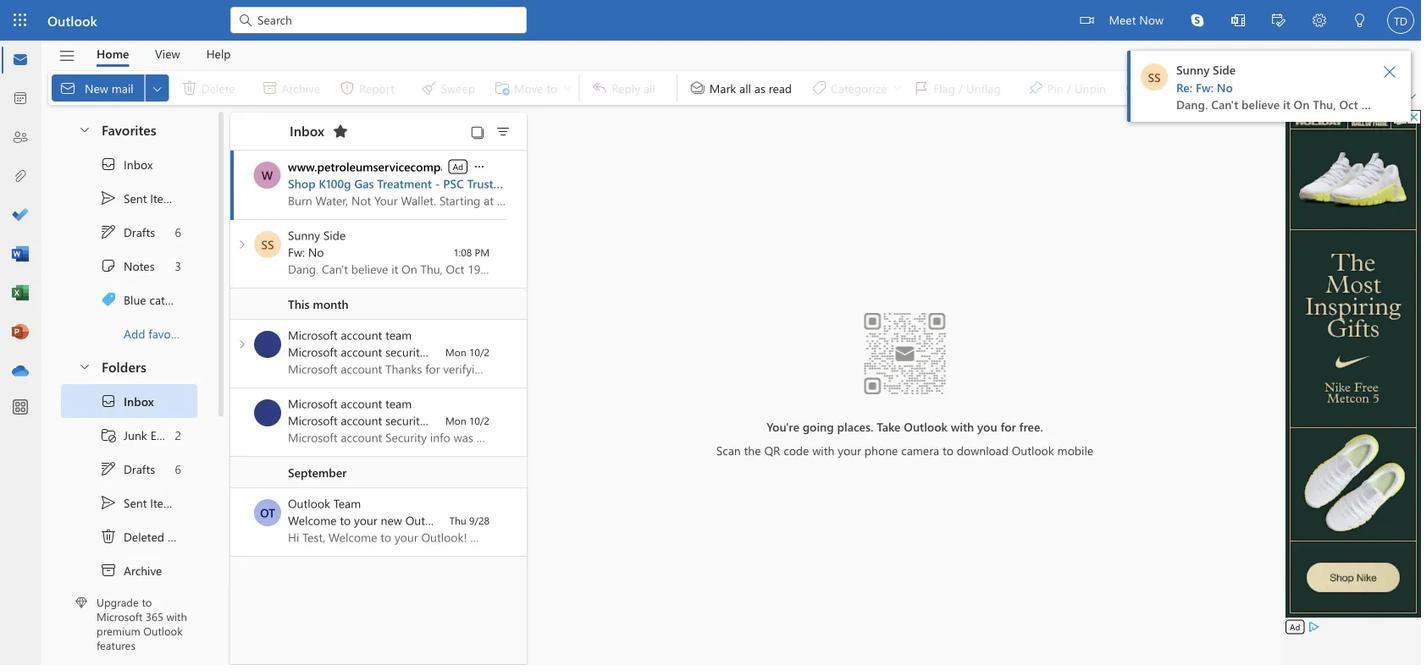 Task type: locate. For each thing, give the bounding box(es) containing it.
verification
[[452, 344, 510, 360]]

0 vertical spatial 
[[235, 238, 249, 252]]

since
[[510, 176, 538, 191]]


[[1191, 14, 1204, 27]]

6 down 2
[[175, 461, 181, 477]]

6 for 
[[175, 461, 181, 477]]

1  from the top
[[100, 156, 117, 173]]

6
[[175, 224, 181, 240], [175, 461, 181, 477]]

1 vertical spatial ss
[[261, 237, 274, 252]]

mt inside checkbox
[[259, 337, 276, 352]]

outlook right premium
[[143, 624, 183, 639]]

 button inside 'folders' tree item
[[69, 351, 98, 382]]

tree
[[61, 384, 197, 666]]

1  tree item from the top
[[61, 147, 197, 181]]

side inside "message list no conversations selected" "list box"
[[323, 227, 346, 243]]

mon for verification
[[445, 346, 466, 359]]

 button
[[489, 119, 517, 143]]

0 horizontal spatial side
[[323, 227, 346, 243]]


[[58, 47, 76, 65]]

drafts for 
[[124, 224, 155, 240]]

 button for favorites
[[69, 113, 98, 145]]

1 vertical spatial items
[[150, 495, 179, 511]]

2 vertical spatial 
[[78, 360, 91, 373]]

1 vertical spatial security
[[385, 413, 426, 429]]

0 vertical spatial  inbox
[[100, 156, 153, 173]]

1  drafts from the top
[[100, 224, 155, 241]]

side for sunny side
[[323, 227, 346, 243]]

drafts inside tree
[[124, 461, 155, 477]]

inbox 
[[290, 121, 349, 140]]

 archive
[[100, 562, 162, 579]]

2  tree item from the top
[[61, 384, 197, 418]]

powerpoint image
[[12, 324, 29, 341]]

0 vertical spatial microsoft account team
[[288, 327, 412, 343]]

 button
[[145, 75, 169, 102]]

 inbox up  tree item
[[100, 393, 154, 410]]

 drafts inside favorites tree
[[100, 224, 155, 241]]

 up 
[[100, 224, 117, 241]]

1 security from the top
[[385, 344, 426, 360]]

0 horizontal spatial to
[[142, 595, 152, 610]]

drafts down the  junk email 2
[[124, 461, 155, 477]]

 for ss
[[235, 238, 249, 252]]

for inside shop k100g gas treatment - psc trusted since 1930 burn water, not your wallet. starting at $68.40 for 12/8oz cases
[[535, 193, 550, 208]]

1 mt from the top
[[259, 337, 276, 352]]

ss left fw: no
[[261, 237, 274, 252]]

 down 
[[100, 461, 117, 478]]

2 10/2 from the top
[[469, 414, 489, 428]]

added
[[475, 413, 508, 429]]

w
[[261, 167, 273, 183]]

outlook inside banner
[[47, 11, 97, 29]]

to right the camera
[[943, 443, 953, 458]]

to inside upgrade to microsoft 365 with premium outlook features
[[142, 595, 152, 610]]

 tree item
[[61, 147, 197, 181], [61, 384, 197, 418]]

1  from the top
[[235, 238, 249, 252]]

 tree item down favorites tree item
[[61, 181, 197, 215]]

6 inside favorites tree
[[175, 224, 181, 240]]

0 horizontal spatial sunny
[[288, 227, 320, 243]]

sunny side
[[288, 227, 346, 243]]

sent up  tree item
[[124, 495, 147, 511]]

water,
[[315, 193, 348, 208]]

365
[[146, 610, 163, 624]]

1 vertical spatial with
[[812, 443, 835, 458]]

new
[[85, 80, 108, 96]]

0 vertical spatial  tree item
[[61, 215, 197, 249]]

www.petroleumservicecompany.com/k100g image
[[254, 162, 281, 189]]

september heading
[[230, 457, 527, 489]]

1 horizontal spatial to
[[340, 513, 351, 528]]

add
[[124, 326, 145, 342]]

2 drafts from the top
[[124, 461, 155, 477]]

 notes
[[100, 257, 155, 274]]

side down  'dropdown button'
[[1213, 62, 1236, 77]]

ad up psc
[[453, 161, 463, 172]]

help
[[206, 46, 231, 61]]

microsoft account team down month
[[288, 327, 412, 343]]

0 vertical spatial ss
[[1148, 69, 1161, 85]]

2  tree item from the top
[[61, 452, 197, 486]]

1 vertical spatial mt
[[259, 405, 276, 421]]

inbox inside tree
[[124, 394, 154, 409]]

1 vertical spatial 
[[100, 495, 117, 512]]

1  from the top
[[100, 190, 117, 207]]

 drafts up " notes"
[[100, 224, 155, 241]]

1 microsoft account team image from the top
[[254, 331, 281, 358]]

outlook
[[47, 11, 97, 29], [904, 419, 948, 434], [1012, 443, 1054, 458], [288, 496, 330, 512], [143, 624, 183, 639]]

calendar image
[[12, 91, 29, 108]]

drafts
[[124, 224, 155, 240], [124, 461, 155, 477]]

1 mon from the top
[[445, 346, 466, 359]]

fw: right re:
[[1196, 79, 1214, 95]]

for down 1930
[[535, 193, 550, 208]]

info left was
[[429, 413, 449, 429]]

2  button from the top
[[69, 351, 98, 382]]

 inbox down favorites tree item
[[100, 156, 153, 173]]

1  from the top
[[100, 224, 117, 241]]

 right the mail
[[151, 82, 164, 95]]

1 vertical spatial for
[[1001, 419, 1016, 434]]

Select a conversation checkbox
[[254, 500, 288, 527]]

with right 365
[[166, 610, 187, 624]]

1 vertical spatial microsoft account team
[[288, 396, 412, 412]]

items for second  "tree item" from the top of the page
[[150, 495, 179, 511]]

1 vertical spatial team
[[385, 396, 412, 412]]

mt for mt checkbox
[[259, 337, 276, 352]]


[[100, 427, 117, 444]]

1 mon 10/2 from the top
[[445, 346, 489, 359]]

1 drafts from the top
[[124, 224, 155, 240]]

 button left mt checkbox
[[235, 338, 249, 351]]

1 vertical spatial mon 10/2
[[445, 414, 489, 428]]

ss
[[1148, 69, 1161, 85], [261, 237, 274, 252]]

 button left select a conversation checkbox
[[235, 238, 249, 252]]

 down favorites tree item
[[100, 156, 117, 173]]

 tree item up deleted
[[61, 486, 197, 520]]

0 horizontal spatial your
[[354, 513, 377, 528]]

tab list containing home
[[84, 41, 244, 67]]

free.
[[1019, 419, 1043, 434]]

code
[[784, 443, 809, 458]]

 button
[[472, 158, 487, 174]]

0 vertical spatial info
[[429, 344, 449, 360]]

to inside the you're going places. take outlook with you for free. scan the qr code with your phone camera to download outlook mobile
[[943, 443, 953, 458]]

no down sunny side
[[308, 244, 324, 260]]

 inside favorites tree
[[100, 224, 117, 241]]

0 vertical spatial 
[[100, 224, 117, 241]]

0 vertical spatial drafts
[[124, 224, 155, 240]]


[[1313, 14, 1326, 27]]

0 vertical spatial 
[[151, 82, 164, 95]]

inbox
[[290, 121, 324, 140], [124, 156, 153, 172], [124, 394, 154, 409]]

microsoft account team up microsoft account security info was added
[[288, 396, 412, 412]]

application
[[0, 0, 1421, 666]]

 inbox inside favorites tree
[[100, 156, 153, 173]]

2 vertical spatial to
[[142, 595, 152, 610]]

no
[[1217, 79, 1233, 95], [308, 244, 324, 260]]

for right you
[[1001, 419, 1016, 434]]

2 security from the top
[[385, 413, 426, 429]]

 inbox for 2nd  tree item from the bottom
[[100, 156, 153, 173]]

1 vertical spatial drafts
[[124, 461, 155, 477]]

 inside tree
[[100, 393, 117, 410]]


[[1231, 14, 1245, 27]]

2  from the top
[[235, 338, 249, 351]]

1 vertical spatial 
[[235, 338, 249, 351]]

outlook link
[[47, 0, 97, 41]]

 tree item
[[61, 215, 197, 249], [61, 452, 197, 486]]

team up microsoft account security info was added
[[385, 396, 412, 412]]

2 sent from the top
[[124, 495, 147, 511]]

2 mon from the top
[[445, 414, 466, 428]]

sunny side image left fw: no
[[254, 231, 281, 258]]

 drafts down  tree item
[[100, 461, 155, 478]]

0 vertical spatial sent
[[124, 190, 147, 206]]

sent up notes
[[124, 190, 147, 206]]

10/2 up added
[[469, 346, 489, 359]]

0 vertical spatial ad
[[453, 161, 463, 172]]

2 horizontal spatial with
[[951, 419, 974, 434]]

0 horizontal spatial ss
[[261, 237, 274, 252]]

pm
[[475, 246, 489, 259]]

2  from the top
[[100, 393, 117, 410]]

0 vertical spatial 
[[100, 190, 117, 207]]

sunny side image left re:
[[1141, 64, 1168, 91]]

1 vertical spatial sunny
[[288, 227, 320, 243]]

favorites
[[102, 120, 156, 138]]

your
[[838, 443, 861, 458], [354, 513, 377, 528]]

welcome to your new outlook.com account
[[288, 513, 518, 528]]

mt inside option
[[259, 405, 276, 421]]

0 vertical spatial  button
[[235, 238, 249, 252]]

inbox down favorites tree item
[[124, 156, 153, 172]]

to inside "message list no conversations selected" "list box"
[[340, 513, 351, 528]]

sunny
[[1176, 62, 1210, 77], [288, 227, 320, 243]]

security down this month heading on the top of the page
[[385, 344, 426, 360]]

 button down  new mail on the top left of page
[[69, 113, 98, 145]]

side
[[1213, 62, 1236, 77], [323, 227, 346, 243]]

1 horizontal spatial your
[[838, 443, 861, 458]]

 new mail
[[59, 80, 134, 97]]

1 vertical spatial side
[[323, 227, 346, 243]]

2 vertical spatial with
[[166, 610, 187, 624]]

 sent items inside favorites tree
[[100, 190, 179, 207]]

10/2 down verification
[[469, 414, 489, 428]]

0 horizontal spatial no
[[308, 244, 324, 260]]

 tree item down favorites
[[61, 147, 197, 181]]

0 vertical spatial for
[[535, 193, 550, 208]]

1 vertical spatial  drafts
[[100, 461, 155, 478]]

 button left folders
[[69, 351, 98, 382]]

mon
[[445, 346, 466, 359], [445, 414, 466, 428]]

 sent items up notes
[[100, 190, 179, 207]]

side inside sunny side re: fw: no
[[1213, 62, 1236, 77]]

 deleted items
[[100, 528, 196, 545]]

mon up was
[[445, 346, 466, 359]]

 button
[[69, 113, 98, 145], [69, 351, 98, 382]]

1 vertical spatial  tree item
[[61, 452, 197, 486]]

items up 3
[[150, 190, 179, 206]]

more apps image
[[12, 400, 29, 417]]

Search for email, meetings, files and more. field
[[256, 11, 517, 28]]

www.petroleumservicecompany.com/k100g
[[288, 159, 523, 174]]

0 horizontal spatial sunny side image
[[254, 231, 281, 258]]

outlook inside "message list no conversations selected" "list box"
[[288, 496, 330, 512]]

2 mon 10/2 from the top
[[445, 414, 489, 428]]

2  from the top
[[100, 495, 117, 512]]

0 vertical spatial items
[[150, 190, 179, 206]]

2 microsoft account team from the top
[[288, 396, 412, 412]]

mon 10/2 for was
[[445, 414, 489, 428]]

1  inbox from the top
[[100, 156, 153, 173]]

ad left set your advertising preferences 'icon'
[[1290, 622, 1300, 633]]

microsoft account team
[[288, 327, 412, 343], [288, 396, 412, 412]]

team up microsoft account security info verification
[[385, 327, 412, 343]]

1 horizontal spatial with
[[812, 443, 835, 458]]

1 vertical spatial 
[[100, 461, 117, 478]]

2  tree item from the top
[[61, 486, 197, 520]]

team
[[385, 327, 412, 343], [385, 396, 412, 412]]

 tree item up " notes"
[[61, 215, 197, 249]]

0 vertical spatial fw:
[[1196, 79, 1214, 95]]

items up  deleted items
[[150, 495, 179, 511]]

 up 
[[100, 495, 117, 512]]

to right upgrade
[[142, 595, 152, 610]]

 inside favorites tree
[[100, 156, 117, 173]]

re:
[[1176, 79, 1193, 95]]

premium
[[97, 624, 140, 639]]

microsoft account team image down mt checkbox
[[254, 400, 281, 427]]

 tree item up 'junk'
[[61, 384, 197, 418]]

1 vertical spatial sunny side image
[[254, 231, 281, 258]]


[[59, 80, 76, 97]]

2 mt from the top
[[259, 405, 276, 421]]

 button for mt
[[235, 338, 249, 351]]

td image
[[1387, 7, 1414, 34]]

your down team
[[354, 513, 377, 528]]

1  tree item from the top
[[61, 215, 197, 249]]

sunny side image
[[1141, 64, 1168, 91], [254, 231, 281, 258]]

1 horizontal spatial fw:
[[1196, 79, 1214, 95]]

0 vertical spatial 
[[100, 156, 117, 173]]

1 horizontal spatial ss
[[1148, 69, 1161, 85]]

2  drafts from the top
[[100, 461, 155, 478]]

inbox left 
[[290, 121, 324, 140]]

 button inside favorites tree item
[[69, 113, 98, 145]]

left-rail-appbar navigation
[[3, 41, 37, 391]]

1 10/2 from the top
[[469, 346, 489, 359]]

 left mt checkbox
[[235, 338, 249, 351]]

items inside  deleted items
[[168, 529, 196, 545]]

1 vertical spatial your
[[354, 513, 377, 528]]

 tree item down 'junk'
[[61, 452, 197, 486]]

 for 
[[100, 461, 117, 478]]

 up 
[[100, 190, 117, 207]]

 left folders
[[78, 360, 91, 373]]

1 vertical spatial  inbox
[[100, 393, 154, 410]]

 button for ss
[[235, 238, 249, 252]]

2 vertical spatial items
[[168, 529, 196, 545]]

1 vertical spatial  button
[[69, 351, 98, 382]]

inbox for second  tree item from the top of the page
[[124, 394, 154, 409]]

 inside 'folders' tree item
[[78, 360, 91, 373]]

 for folders
[[78, 360, 91, 373]]

0 vertical spatial team
[[385, 327, 412, 343]]

2 horizontal spatial to
[[943, 443, 953, 458]]

account
[[341, 327, 382, 343], [341, 344, 382, 360], [341, 396, 382, 412], [341, 413, 382, 429], [477, 513, 518, 528]]

 junk email 2
[[100, 427, 181, 444]]

microsoft account team image for mt checkbox
[[254, 331, 281, 358]]

0 vertical spatial sunny
[[1176, 62, 1210, 77]]

0 vertical spatial mon 10/2
[[445, 346, 489, 359]]

1 horizontal spatial no
[[1217, 79, 1233, 95]]

2  from the top
[[100, 461, 117, 478]]

inbox up the  junk email 2
[[124, 394, 154, 409]]

 tree item
[[61, 418, 197, 452]]

microsoft account security info was added
[[288, 413, 508, 429]]

fw: down sunny side
[[288, 244, 305, 260]]

with down going
[[812, 443, 835, 458]]

mail
[[112, 80, 134, 96]]

0 vertical spatial  tree item
[[61, 147, 197, 181]]

 button
[[1299, 0, 1340, 43]]

to down team
[[340, 513, 351, 528]]

sent
[[124, 190, 147, 206], [124, 495, 147, 511]]

1 horizontal spatial side
[[1213, 62, 1236, 77]]

0 horizontal spatial with
[[166, 610, 187, 624]]

junk
[[124, 427, 147, 443]]

0 vertical spatial  tree item
[[61, 181, 197, 215]]

0 vertical spatial security
[[385, 344, 426, 360]]

microsoft account team image
[[254, 331, 281, 358], [254, 400, 281, 427]]

0 vertical spatial 6
[[175, 224, 181, 240]]

sunny up re:
[[1176, 62, 1210, 77]]

1 vertical spatial sent
[[124, 495, 147, 511]]

 down  new mail on the top left of page
[[78, 122, 91, 136]]

outlook team image
[[254, 500, 281, 527]]

team for verification
[[385, 327, 412, 343]]

burn
[[288, 193, 312, 208]]

1  button from the top
[[69, 113, 98, 145]]

0 vertical spatial 10/2
[[469, 346, 489, 359]]

items right deleted
[[168, 529, 196, 545]]

0 vertical spatial  drafts
[[100, 224, 155, 241]]

1 vertical spatial mon
[[445, 414, 466, 428]]

1 vertical spatial info
[[429, 413, 449, 429]]

ss left re:
[[1148, 69, 1161, 85]]

mt down mt checkbox
[[259, 405, 276, 421]]

 inside favorites tree item
[[78, 122, 91, 136]]

application containing outlook
[[0, 0, 1421, 666]]

1 microsoft account team from the top
[[288, 327, 412, 343]]

1 horizontal spatial for
[[1001, 419, 1016, 434]]

1 vertical spatial  tree item
[[61, 384, 197, 418]]

6 up 3
[[175, 224, 181, 240]]

side up fw: no
[[323, 227, 346, 243]]

items
[[150, 190, 179, 206], [150, 495, 179, 511], [168, 529, 196, 545]]

 button
[[1382, 64, 1397, 80]]

items inside favorites tree
[[150, 190, 179, 206]]

 drafts inside tree
[[100, 461, 155, 478]]

6 inside tree
[[175, 461, 181, 477]]

sunny inside sunny side re: fw: no
[[1176, 62, 1210, 77]]

qr
[[764, 443, 780, 458]]

drafts inside favorites tree
[[124, 224, 155, 240]]

1 horizontal spatial sunny
[[1176, 62, 1210, 77]]

0 horizontal spatial ad
[[453, 161, 463, 172]]

side for sunny side re: fw: no
[[1213, 62, 1236, 77]]

 inbox inside tree
[[100, 393, 154, 410]]

1 vertical spatial 6
[[175, 461, 181, 477]]

outlook up welcome
[[288, 496, 330, 512]]

1 vertical spatial ad
[[1290, 622, 1300, 633]]

this month heading
[[230, 289, 527, 320]]

folders tree item
[[61, 351, 197, 384]]

was
[[452, 413, 472, 429]]

1 vertical spatial 
[[100, 393, 117, 410]]

1 info from the top
[[429, 344, 449, 360]]

outlook up the camera
[[904, 419, 948, 434]]

your down places.
[[838, 443, 861, 458]]

you're
[[767, 419, 799, 434]]

1  sent items from the top
[[100, 190, 179, 207]]

2 info from the top
[[429, 413, 449, 429]]

with left you
[[951, 419, 974, 434]]

1 sent from the top
[[124, 190, 147, 206]]

0 vertical spatial no
[[1217, 79, 1233, 95]]

1  button from the top
[[235, 238, 249, 252]]

 sent items up deleted
[[100, 495, 179, 512]]

mon left added
[[445, 414, 466, 428]]

sunny inside "message list no conversations selected" "list box"
[[288, 227, 320, 243]]

no right re:
[[1217, 79, 1233, 95]]

1 vertical spatial inbox
[[124, 156, 153, 172]]

0 vertical spatial microsoft account team image
[[254, 331, 281, 358]]

security left was
[[385, 413, 426, 429]]

mon 10/2 for verification
[[445, 346, 489, 359]]

1 vertical spatial to
[[340, 513, 351, 528]]

outlook up 
[[47, 11, 97, 29]]

1 vertical spatial microsoft account team image
[[254, 400, 281, 427]]

mt for mt option
[[259, 405, 276, 421]]

2  inbox from the top
[[100, 393, 154, 410]]

0 vertical spatial mt
[[259, 337, 276, 352]]


[[1408, 92, 1416, 101]]

0 vertical spatial  button
[[69, 113, 98, 145]]

10/2 for verification
[[469, 346, 489, 359]]

0 vertical spatial  sent items
[[100, 190, 179, 207]]

tab list
[[84, 41, 244, 67]]

sunny up fw: no
[[288, 227, 320, 243]]

1 vertical spatial 10/2
[[469, 414, 489, 428]]

0 horizontal spatial for
[[535, 193, 550, 208]]

1 team from the top
[[385, 327, 412, 343]]

mobile
[[1057, 443, 1093, 458]]

info for verification
[[429, 344, 449, 360]]

0 horizontal spatial fw:
[[288, 244, 305, 260]]

drafts up notes
[[124, 224, 155, 240]]

files image
[[12, 169, 29, 185]]

 drafts
[[100, 224, 155, 241], [100, 461, 155, 478]]


[[1353, 14, 1367, 27]]

0 vertical spatial your
[[838, 443, 861, 458]]

1 6 from the top
[[175, 224, 181, 240]]

microsoft account team image up mt option
[[254, 331, 281, 358]]

12/8oz
[[553, 193, 589, 208]]

mt up mt option
[[259, 337, 276, 352]]

2 6 from the top
[[175, 461, 181, 477]]

0 vertical spatial sunny side image
[[1141, 64, 1168, 91]]

2 microsoft account team image from the top
[[254, 400, 281, 427]]

security
[[385, 344, 426, 360], [385, 413, 426, 429]]

tags group
[[681, 71, 1201, 105]]

add favorite tree item
[[61, 317, 197, 351]]

2  button from the top
[[235, 338, 249, 351]]

0 vertical spatial with
[[951, 419, 974, 434]]

2 vertical spatial inbox
[[124, 394, 154, 409]]


[[100, 257, 117, 274]]

2 team from the top
[[385, 396, 412, 412]]

0 vertical spatial mon
[[445, 346, 466, 359]]

fw: inside sunny side re: fw: no
[[1196, 79, 1214, 95]]

with inside upgrade to microsoft 365 with premium outlook features
[[166, 610, 187, 624]]

1 vertical spatial  tree item
[[61, 486, 197, 520]]

1 vertical spatial no
[[308, 244, 324, 260]]

1 vertical spatial fw:
[[288, 244, 305, 260]]

0 vertical spatial inbox
[[290, 121, 324, 140]]

word image
[[12, 246, 29, 263]]

 button
[[466, 119, 489, 143]]

 inside tree
[[100, 461, 117, 478]]

 up 
[[100, 393, 117, 410]]

inbox inside favorites tree
[[124, 156, 153, 172]]

meet
[[1109, 11, 1136, 27]]

shop
[[288, 176, 316, 191]]

 left select a conversation checkbox
[[235, 238, 249, 252]]

premium features image
[[75, 597, 87, 609]]

no inside "list box"
[[308, 244, 324, 260]]

info left verification
[[429, 344, 449, 360]]

 button
[[235, 238, 249, 252], [235, 338, 249, 351]]

1 vertical spatial  sent items
[[100, 495, 179, 512]]

 tree item
[[61, 181, 197, 215], [61, 486, 197, 520]]


[[100, 224, 117, 241], [100, 461, 117, 478]]



Task type: describe. For each thing, give the bounding box(es) containing it.

[[100, 528, 117, 545]]

10/2 for was
[[469, 414, 489, 428]]

inbox inside inbox 
[[290, 121, 324, 140]]

drafts for 
[[124, 461, 155, 477]]

trusted
[[467, 176, 507, 191]]

 drafts for 
[[100, 461, 155, 478]]

items for second  "tree item" from the bottom of the page
[[150, 190, 179, 206]]

 button
[[1404, 88, 1419, 105]]

psc
[[443, 176, 464, 191]]


[[100, 562, 117, 579]]

move & delete group
[[52, 71, 575, 105]]

folders
[[102, 357, 146, 375]]

team for was
[[385, 396, 412, 412]]

ot
[[260, 505, 275, 521]]

you're going places. take outlook with you for free. scan the qr code with your phone camera to download outlook mobile
[[716, 419, 1093, 458]]

 inside favorites tree
[[100, 190, 117, 207]]

 tree item
[[61, 283, 197, 317]]

mon for was
[[445, 414, 466, 428]]

features
[[97, 638, 135, 653]]


[[473, 160, 486, 174]]

now
[[1139, 11, 1164, 27]]

inbox heading
[[268, 113, 354, 150]]


[[470, 125, 485, 140]]

scan
[[716, 443, 741, 458]]

home
[[97, 46, 129, 61]]

-
[[435, 176, 440, 191]]

category
[[149, 292, 195, 308]]

sunny side re: fw: no
[[1176, 62, 1236, 95]]

 inbox for second  tree item from the top of the page
[[100, 393, 154, 410]]

take
[[877, 419, 901, 434]]

ss inside select a conversation checkbox
[[261, 237, 274, 252]]

archive
[[124, 563, 162, 579]]

mail image
[[12, 52, 29, 69]]

 drafts for 
[[100, 224, 155, 241]]

 for 
[[100, 224, 117, 241]]


[[1272, 14, 1286, 27]]

 for favorites
[[78, 122, 91, 136]]

sunny for sunny side re: fw: no
[[1176, 62, 1210, 77]]

items for  tree item
[[168, 529, 196, 545]]

Select a conversation checkbox
[[254, 400, 288, 427]]

 tree item
[[61, 249, 197, 283]]

sent inside tree
[[124, 495, 147, 511]]

new
[[381, 513, 402, 528]]

microsoft inside upgrade to microsoft 365 with premium outlook features
[[97, 610, 143, 624]]

fw: inside "message list no conversations selected" "list box"
[[288, 244, 305, 260]]

 for mt
[[235, 338, 249, 351]]

1 horizontal spatial ad
[[1290, 622, 1300, 633]]

meet now
[[1109, 11, 1164, 27]]

1  tree item from the top
[[61, 181, 197, 215]]

 tree item for 
[[61, 452, 197, 486]]

home button
[[84, 41, 142, 67]]

 for second  tree item from the top of the page
[[100, 393, 117, 410]]

6 for 
[[175, 224, 181, 240]]

excel image
[[12, 285, 29, 302]]


[[100, 291, 117, 308]]

 button
[[1258, 0, 1299, 43]]

you
[[977, 419, 997, 434]]

 button
[[327, 118, 354, 145]]


[[1382, 64, 1397, 80]]

message list no conversations selected list box
[[230, 151, 620, 665]]

2  sent items from the top
[[100, 495, 179, 512]]


[[237, 12, 254, 29]]

 button
[[1218, 0, 1258, 43]]

read
[[769, 80, 792, 96]]

k100g
[[319, 176, 351, 191]]

3
[[175, 258, 181, 274]]

outlook banner
[[0, 0, 1421, 43]]

shop k100g gas treatment - psc trusted since 1930 burn water, not your wallet. starting at $68.40 for 12/8oz cases
[[288, 176, 620, 208]]

cases
[[592, 193, 620, 208]]

to for welcome to your new outlook.com account
[[340, 513, 351, 528]]

people image
[[12, 130, 29, 147]]

 search field
[[230, 0, 527, 38]]

view button
[[142, 41, 193, 67]]

to for upgrade to microsoft 365 with premium outlook features
[[142, 595, 152, 610]]

for inside the you're going places. take outlook with you for free. scan the qr code with your phone camera to download outlook mobile
[[1001, 419, 1016, 434]]

 button
[[1340, 0, 1380, 43]]

microsoft account team image for mt option
[[254, 400, 281, 427]]

outlook inside upgrade to microsoft 365 with premium outlook features
[[143, 624, 183, 639]]

 button
[[1177, 0, 1218, 41]]

going
[[803, 419, 834, 434]]

view
[[155, 46, 180, 61]]

your inside the you're going places. take outlook with you for free. scan the qr code with your phone camera to download outlook mobile
[[838, 443, 861, 458]]

sunny for sunny side
[[288, 227, 320, 243]]

outlook.com
[[405, 513, 473, 528]]

favorites tree item
[[61, 113, 197, 147]]

month
[[313, 296, 349, 312]]

not
[[351, 193, 371, 208]]

camera
[[901, 443, 939, 458]]

at
[[484, 193, 494, 208]]

tree containing 
[[61, 384, 197, 666]]

this
[[288, 296, 310, 312]]

wallet.
[[401, 193, 436, 208]]

microsoft account team for microsoft account security info verification
[[288, 327, 412, 343]]

all
[[739, 80, 751, 96]]

 tree item
[[61, 520, 197, 554]]

1:08 pm
[[453, 246, 489, 259]]

 blue category
[[100, 291, 195, 308]]

 button for folders
[[69, 351, 98, 382]]

upgrade
[[97, 595, 139, 610]]

thu
[[449, 514, 466, 528]]


[[332, 123, 349, 140]]


[[495, 124, 512, 141]]

outlook down free.
[[1012, 443, 1054, 458]]

your
[[374, 193, 398, 208]]

microsoft account team for microsoft account security info was added
[[288, 396, 412, 412]]

2
[[175, 427, 181, 443]]

thu 9/28
[[449, 514, 489, 528]]

 inside dropdown button
[[151, 82, 164, 95]]

inbox for 2nd  tree item from the bottom
[[124, 156, 153, 172]]

security for verification
[[385, 344, 426, 360]]

tab list inside application
[[84, 41, 244, 67]]

set your advertising preferences image
[[1307, 621, 1321, 634]]

to do image
[[12, 207, 29, 224]]

sent inside favorites tree
[[124, 190, 147, 206]]

no inside sunny side re: fw: no
[[1217, 79, 1233, 95]]

download
[[957, 443, 1009, 458]]

september
[[288, 465, 347, 480]]

fw: no
[[288, 244, 324, 260]]

 tree item for 
[[61, 215, 197, 249]]

ad inside "message list no conversations selected" "list box"
[[453, 161, 463, 172]]

this month
[[288, 296, 349, 312]]

$68.40
[[497, 193, 531, 208]]

notes
[[124, 258, 155, 274]]

info for was
[[429, 413, 449, 429]]

Select a conversation checkbox
[[254, 231, 288, 258]]

starting
[[439, 193, 480, 208]]

welcome
[[288, 513, 337, 528]]

message list section
[[230, 108, 620, 665]]

onedrive image
[[12, 363, 29, 380]]

 for 2nd  tree item from the bottom
[[100, 156, 117, 173]]

as
[[754, 80, 766, 96]]

add favorite
[[124, 326, 188, 342]]


[[689, 80, 706, 97]]

mark
[[709, 80, 736, 96]]

treatment
[[377, 176, 432, 191]]

Select a conversation checkbox
[[254, 331, 288, 358]]

security for was
[[385, 413, 426, 429]]


[[1080, 14, 1094, 27]]

favorites tree
[[61, 107, 197, 351]]

1:08
[[453, 246, 472, 259]]

 tree item
[[61, 554, 197, 588]]

your inside "message list no conversations selected" "list box"
[[354, 513, 377, 528]]



Task type: vqa. For each thing, say whether or not it's contained in the screenshot.
read
yes



